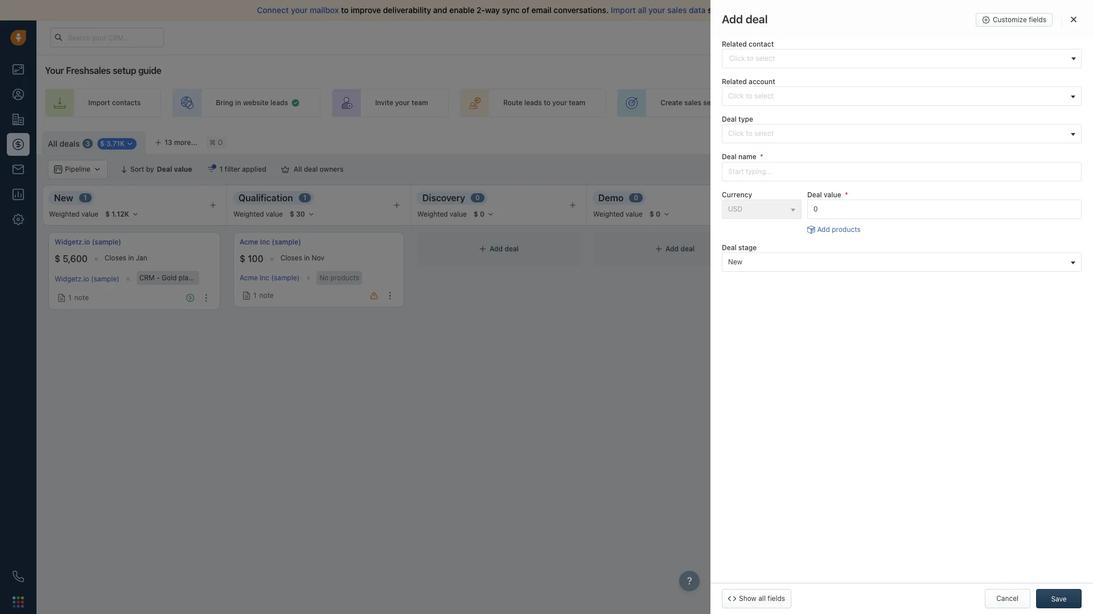 Task type: vqa. For each thing, say whether or not it's contained in the screenshot.
fields in the button
yes



Task type: describe. For each thing, give the bounding box(es) containing it.
add deal dialog
[[711, 0, 1093, 615]]

settings
[[911, 137, 939, 145]]

all deal owners button
[[274, 160, 351, 179]]

all for deals
[[48, 139, 57, 148]]

your trial ends in 21 days
[[782, 33, 856, 41]]

import deals group
[[950, 132, 1032, 151]]

7
[[857, 254, 860, 262]]

more...
[[174, 138, 197, 147]]

click for deal
[[728, 129, 744, 138]]

your for your trial ends in 21 days
[[782, 33, 795, 41]]

related for related account
[[722, 78, 747, 86]]

value
[[824, 190, 841, 199]]

connect your mailbox link
[[257, 5, 341, 15]]

won
[[959, 193, 978, 203]]

customize fields button
[[976, 13, 1053, 27]]

deals for import
[[989, 137, 1007, 145]]

to left start
[[776, 5, 784, 15]]

all deals link
[[48, 138, 80, 150]]

add deal button
[[1037, 132, 1087, 151]]

2 leads from the left
[[524, 99, 542, 107]]

from
[[806, 5, 823, 15]]

deal for deal type
[[722, 115, 737, 124]]

Click to select search field
[[722, 49, 1082, 68]]

deal inside all deal owners button
[[304, 165, 318, 174]]

1 vertical spatial days
[[862, 254, 877, 262]]

show
[[739, 595, 757, 603]]

deal for deal name *
[[722, 153, 737, 161]]

3
[[85, 140, 90, 148]]

$ 3,200
[[775, 254, 808, 264]]

click to select for type
[[728, 129, 774, 138]]

2 team from the left
[[569, 99, 585, 107]]

explore
[[878, 33, 903, 41]]

1 down all deal owners button
[[303, 194, 307, 202]]

your right up
[[833, 99, 848, 107]]

explore plans
[[878, 33, 922, 41]]

0 vertical spatial all
[[638, 5, 646, 15]]

deal for deal value *
[[807, 190, 822, 199]]

(sample) down $ 100
[[222, 274, 250, 282]]

bring
[[216, 99, 233, 107]]

select for deal type
[[754, 129, 774, 138]]

1 down 100
[[253, 291, 257, 300]]

sequence
[[703, 99, 735, 107]]

your right route
[[552, 99, 567, 107]]

jan
[[136, 254, 147, 262]]

$ for $ 100
[[240, 254, 245, 264]]

13
[[165, 138, 172, 147]]

import all your sales data link
[[611, 5, 708, 15]]

-
[[157, 274, 160, 282]]

* for deal value *
[[845, 190, 848, 199]]

0 for demo
[[634, 194, 638, 202]]

$ 5,600
[[55, 254, 88, 264]]

contact
[[749, 40, 774, 48]]

demo
[[598, 193, 624, 203]]

1 widgetz.io (sample) link from the top
[[55, 237, 121, 247]]

click to select for account
[[728, 92, 774, 100]]

create sales sequence
[[661, 99, 735, 107]]

type
[[738, 115, 753, 124]]

container_wx8msf4aqz5i3rn1 image inside bring in website leads link
[[291, 98, 300, 108]]

1 acme inc (sample) from the top
[[240, 238, 301, 247]]

container_wx8msf4aqz5i3rn1 image inside all deal owners button
[[281, 166, 289, 174]]

your freshsales setup guide
[[45, 65, 161, 76]]

import deals button
[[950, 132, 1012, 151]]

closes in 7 days
[[825, 254, 877, 262]]

(sample) up closes in nov
[[272, 238, 301, 247]]

no products
[[319, 274, 359, 282]]

cancel button
[[985, 590, 1030, 609]]

2 widgetz.io (sample) from the top
[[55, 275, 119, 284]]

improve
[[351, 5, 381, 15]]

deal value *
[[807, 190, 848, 199]]

0 for discovery
[[475, 194, 480, 202]]

2 acme inc (sample) from the top
[[240, 274, 300, 283]]

click to select button for deal type
[[722, 124, 1082, 144]]

in left the 21
[[827, 33, 832, 41]]

(sample) down closes in nov
[[271, 274, 300, 283]]

gold
[[162, 274, 177, 282]]

have
[[756, 5, 774, 15]]

conversations.
[[554, 5, 609, 15]]

deal inside add deal link
[[985, 99, 999, 107]]

add deal link
[[927, 89, 1020, 117]]

guide
[[138, 65, 161, 76]]

100
[[248, 254, 263, 264]]

deal
[[746, 13, 768, 26]]

and
[[433, 5, 447, 15]]

1 vertical spatial fields
[[768, 595, 785, 603]]

products for add products
[[832, 225, 861, 234]]

email
[[531, 5, 552, 15]]

qualification
[[239, 193, 293, 203]]

closes in nov
[[280, 254, 324, 262]]

your for your freshsales setup guide
[[45, 65, 64, 76]]

customize fields
[[993, 15, 1046, 24]]

invite
[[375, 99, 393, 107]]

1 widgetz.io from the top
[[55, 238, 90, 247]]

show all fields button
[[722, 590, 791, 609]]

sync
[[502, 5, 520, 15]]

don't
[[734, 5, 754, 15]]

in for $ 5,600
[[128, 254, 134, 262]]

start
[[786, 5, 803, 15]]

filter
[[225, 165, 240, 174]]

set
[[810, 99, 821, 107]]

1 note for $ 100
[[253, 291, 274, 300]]

container_wx8msf4aqz5i3rn1 image inside 1 filter applied button
[[207, 166, 215, 174]]

deal type
[[722, 115, 753, 124]]

bring in website leads link
[[173, 89, 320, 117]]

ends
[[811, 33, 825, 41]]

invite your team
[[375, 99, 428, 107]]

new inside button
[[728, 258, 742, 266]]

1 filter applied button
[[200, 160, 274, 179]]

to down type
[[746, 129, 752, 138]]

new button
[[722, 253, 1082, 272]]

way
[[485, 5, 500, 15]]

$ for $ 5,600
[[55, 254, 60, 264]]

bring in website leads
[[216, 99, 288, 107]]

close image
[[1071, 16, 1077, 23]]

your right the "invite"
[[395, 99, 410, 107]]

deliverability
[[383, 5, 431, 15]]

to down related account
[[746, 92, 752, 100]]

import contacts link
[[45, 89, 161, 117]]

all for deal
[[294, 165, 302, 174]]

2 acme from the top
[[240, 274, 258, 283]]

closes for $ 3,200
[[825, 254, 847, 262]]

deals for all
[[59, 139, 80, 148]]

Search field
[[1032, 160, 1089, 179]]

contacts
[[112, 99, 141, 107]]

click to select button for related account
[[722, 87, 1082, 106]]

2 acme inc (sample) link from the top
[[240, 274, 300, 283]]

route leads to your team
[[503, 99, 585, 107]]

show all fields
[[739, 595, 785, 603]]

discovery
[[422, 193, 465, 203]]

no
[[319, 274, 329, 282]]



Task type: locate. For each thing, give the bounding box(es) containing it.
2-
[[477, 5, 485, 15]]

0 horizontal spatial days
[[843, 33, 856, 41]]

select
[[754, 92, 774, 100], [754, 129, 774, 138]]

acme inc (sample) link
[[240, 237, 301, 247], [240, 274, 300, 283]]

1 vertical spatial widgetz.io
[[55, 275, 89, 284]]

1 vertical spatial your
[[45, 65, 64, 76]]

1 team from the left
[[412, 99, 428, 107]]

1 horizontal spatial 0
[[634, 194, 638, 202]]

0 horizontal spatial all
[[638, 5, 646, 15]]

1 vertical spatial products
[[331, 274, 359, 282]]

enable
[[449, 5, 475, 15]]

all left 3 on the top of page
[[48, 139, 57, 148]]

import down add deal link
[[965, 137, 987, 145]]

0 horizontal spatial note
[[74, 294, 89, 302]]

what's new image
[[1011, 34, 1019, 42]]

2 select from the top
[[754, 129, 774, 138]]

o
[[218, 139, 223, 147]]

acme inc (sample) down 100
[[240, 274, 300, 283]]

explore plans link
[[872, 30, 929, 44]]

days
[[843, 33, 856, 41], [862, 254, 877, 262]]

add deal inside button
[[1053, 137, 1082, 145]]

1 horizontal spatial *
[[845, 190, 848, 199]]

1 horizontal spatial days
[[862, 254, 877, 262]]

usd
[[728, 205, 743, 213]]

widgetz.io (sample) up "5,600"
[[55, 238, 121, 247]]

add inside button
[[1053, 137, 1066, 145]]

* for deal name *
[[760, 153, 763, 161]]

$ left "5,600"
[[55, 254, 60, 264]]

you
[[719, 5, 732, 15]]

send email image
[[980, 33, 988, 42]]

related up sequence
[[722, 78, 747, 86]]

0 vertical spatial your
[[782, 33, 795, 41]]

3,200
[[783, 254, 808, 264]]

container_wx8msf4aqz5i3rn1 image
[[291, 98, 300, 108], [207, 166, 215, 174], [479, 245, 487, 253], [655, 245, 663, 253], [1016, 245, 1024, 253], [58, 294, 65, 302]]

2 widgetz.io from the top
[[55, 275, 89, 284]]

1 select from the top
[[754, 92, 774, 100]]

2 $ from the left
[[240, 254, 245, 264]]

container_wx8msf4aqz5i3rn1 image
[[900, 137, 908, 145], [281, 166, 289, 174], [243, 292, 251, 300]]

0 right won
[[989, 194, 993, 202]]

up
[[823, 99, 832, 107]]

1 horizontal spatial leads
[[524, 99, 542, 107]]

0 vertical spatial click to select
[[728, 92, 774, 100]]

0 horizontal spatial 0
[[475, 194, 480, 202]]

2 horizontal spatial closes
[[825, 254, 847, 262]]

(sample)
[[92, 238, 121, 247], [272, 238, 301, 247], [222, 274, 250, 282], [271, 274, 300, 283], [91, 275, 119, 284]]

import inside 'import deals' button
[[965, 137, 987, 145]]

closes in jan
[[105, 254, 147, 262]]

acme down $ 100
[[240, 274, 258, 283]]

2 widgetz.io (sample) link from the top
[[55, 275, 119, 284]]

1 inc from the top
[[260, 238, 270, 247]]

container_wx8msf4aqz5i3rn1 image for settings
[[900, 137, 908, 145]]

0 vertical spatial widgetz.io (sample) link
[[55, 237, 121, 247]]

click to select button down the click to select search field
[[722, 87, 1082, 106]]

monthly
[[194, 274, 220, 282]]

click down related account
[[728, 92, 744, 100]]

0 horizontal spatial fields
[[768, 595, 785, 603]]

sales
[[667, 5, 687, 15], [684, 99, 701, 107], [850, 99, 867, 107]]

deals
[[989, 137, 1007, 145], [59, 139, 80, 148]]

fields
[[1029, 15, 1046, 24], [768, 595, 785, 603]]

team
[[412, 99, 428, 107], [569, 99, 585, 107]]

save
[[1051, 596, 1067, 604]]

0 vertical spatial acme inc (sample)
[[240, 238, 301, 247]]

currency
[[722, 190, 752, 199]]

add deal
[[722, 13, 768, 26]]

1
[[219, 165, 223, 174], [84, 194, 87, 202], [303, 194, 307, 202], [835, 194, 838, 202], [253, 291, 257, 300], [68, 294, 71, 302]]

(sample) down closes in jan
[[91, 275, 119, 284]]

2 inc from the top
[[260, 274, 269, 283]]

1 vertical spatial related
[[722, 78, 747, 86]]

connect
[[257, 5, 289, 15]]

1 down 3 on the top of page
[[84, 194, 87, 202]]

acme inc (sample) link down 100
[[240, 274, 300, 283]]

note for $ 5,600
[[74, 294, 89, 302]]

3 closes from the left
[[825, 254, 847, 262]]

0 vertical spatial widgetz.io
[[55, 238, 90, 247]]

1 horizontal spatial import
[[611, 5, 636, 15]]

deal for deal stage
[[722, 244, 737, 252]]

1 horizontal spatial closes
[[280, 254, 302, 262]]

products
[[832, 225, 861, 234], [331, 274, 359, 282]]

in right bring
[[235, 99, 241, 107]]

in left the 'nov'
[[304, 254, 310, 262]]

2 horizontal spatial 0
[[989, 194, 993, 202]]

deal left type
[[722, 115, 737, 124]]

1 horizontal spatial note
[[259, 291, 274, 300]]

1 horizontal spatial $
[[240, 254, 245, 264]]

0 horizontal spatial all
[[48, 139, 57, 148]]

click to select
[[728, 92, 774, 100], [728, 129, 774, 138]]

settings button
[[895, 132, 944, 151]]

select up 'name'
[[754, 129, 774, 138]]

2 horizontal spatial $
[[775, 254, 781, 264]]

container_wx8msf4aqz5i3rn1 image down $ 100
[[243, 292, 251, 300]]

inc down 100
[[260, 274, 269, 283]]

0 right the 'demo'
[[634, 194, 638, 202]]

plans
[[905, 33, 922, 41]]

set up your sales pipeline link
[[767, 89, 915, 117]]

deals down add deal link
[[989, 137, 1007, 145]]

container_wx8msf4aqz5i3rn1 image right applied
[[281, 166, 289, 174]]

1 horizontal spatial new
[[728, 258, 742, 266]]

0 vertical spatial click to select button
[[722, 87, 1082, 106]]

1 vertical spatial container_wx8msf4aqz5i3rn1 image
[[281, 166, 289, 174]]

1 note for $ 5,600
[[68, 294, 89, 302]]

your left mailbox
[[291, 5, 308, 15]]

sales left data in the top right of the page
[[667, 5, 687, 15]]

note down "5,600"
[[74, 294, 89, 302]]

inc up 100
[[260, 238, 270, 247]]

0 vertical spatial inc
[[260, 238, 270, 247]]

0 vertical spatial click
[[728, 92, 744, 100]]

note for $ 100
[[259, 291, 274, 300]]

container_wx8msf4aqz5i3rn1 image inside settings popup button
[[900, 137, 908, 145]]

⌘ o
[[209, 139, 223, 147]]

products right the no
[[331, 274, 359, 282]]

save button
[[1036, 590, 1082, 609]]

sales right create at the right top
[[684, 99, 701, 107]]

2 horizontal spatial container_wx8msf4aqz5i3rn1 image
[[900, 137, 908, 145]]

0 horizontal spatial products
[[331, 274, 359, 282]]

widgetz.io down $ 5,600
[[55, 275, 89, 284]]

1 vertical spatial import
[[88, 99, 110, 107]]

1 horizontal spatial deals
[[989, 137, 1007, 145]]

deals inside button
[[989, 137, 1007, 145]]

2 vertical spatial import
[[965, 137, 987, 145]]

1 vertical spatial new
[[728, 258, 742, 266]]

0 vertical spatial fields
[[1029, 15, 1046, 24]]

container_wx8msf4aqz5i3rn1 image for 1
[[243, 292, 251, 300]]

1 acme inc (sample) link from the top
[[240, 237, 301, 247]]

add inside dialog
[[817, 225, 830, 234]]

usd button
[[722, 200, 802, 219]]

route leads to your team link
[[460, 89, 606, 117]]

widgetz.io (sample) link up "5,600"
[[55, 237, 121, 247]]

1 click from the top
[[728, 92, 744, 100]]

0 horizontal spatial deals
[[59, 139, 80, 148]]

1 vertical spatial widgetz.io (sample)
[[55, 275, 119, 284]]

widgetz.io (sample) link down "5,600"
[[55, 275, 119, 284]]

fields right show
[[768, 595, 785, 603]]

0 vertical spatial related
[[722, 40, 747, 48]]

0 vertical spatial products
[[832, 225, 861, 234]]

scratch.
[[825, 5, 856, 15]]

2 related from the top
[[722, 78, 747, 86]]

all inside button
[[758, 595, 766, 603]]

1 click to select button from the top
[[722, 87, 1082, 106]]

13 more...
[[165, 138, 197, 147]]

closes left the 'nov'
[[280, 254, 302, 262]]

closes for $ 5,600
[[105, 254, 126, 262]]

2 click to select from the top
[[728, 129, 774, 138]]

leads
[[270, 99, 288, 107], [524, 99, 542, 107]]

all inside button
[[294, 165, 302, 174]]

account
[[749, 78, 775, 86]]

1 left filter
[[219, 165, 223, 174]]

0 horizontal spatial closes
[[105, 254, 126, 262]]

1 note down "5,600"
[[68, 294, 89, 302]]

stage
[[738, 244, 757, 252]]

0
[[475, 194, 480, 202], [634, 194, 638, 202], [989, 194, 993, 202]]

in for $ 3,200
[[849, 254, 855, 262]]

import right conversations. at the top of the page
[[611, 5, 636, 15]]

1 filter applied
[[219, 165, 266, 174]]

0 vertical spatial new
[[54, 193, 73, 203]]

freshsales
[[66, 65, 111, 76]]

import
[[611, 5, 636, 15], [88, 99, 110, 107], [965, 137, 987, 145]]

so
[[708, 5, 717, 15]]

invite your team link
[[332, 89, 449, 117]]

1 vertical spatial all
[[294, 165, 302, 174]]

0 horizontal spatial new
[[54, 193, 73, 203]]

1 horizontal spatial all
[[758, 595, 766, 603]]

your left freshsales
[[45, 65, 64, 76]]

related contact
[[722, 40, 774, 48]]

in left jan
[[128, 254, 134, 262]]

all
[[48, 139, 57, 148], [294, 165, 302, 174]]

13 more... button
[[149, 135, 204, 151]]

mailbox
[[310, 5, 339, 15]]

* right 'name'
[[760, 153, 763, 161]]

1 vertical spatial acme inc (sample) link
[[240, 274, 300, 283]]

0 vertical spatial all
[[48, 139, 57, 148]]

$ left 100
[[240, 254, 245, 264]]

$ left "3,200"
[[775, 254, 781, 264]]

related down add
[[722, 40, 747, 48]]

1 vertical spatial acme inc (sample)
[[240, 274, 300, 283]]

Start typing... text field
[[722, 162, 1082, 181]]

import for import deals
[[965, 137, 987, 145]]

(sample) up closes in jan
[[92, 238, 121, 247]]

1 vertical spatial *
[[845, 190, 848, 199]]

0 horizontal spatial import
[[88, 99, 110, 107]]

import for import contacts
[[88, 99, 110, 107]]

to right mailbox
[[341, 5, 349, 15]]

1 inside button
[[219, 165, 223, 174]]

2 vertical spatial container_wx8msf4aqz5i3rn1 image
[[243, 292, 251, 300]]

in left 7
[[849, 254, 855, 262]]

1 note down 100
[[253, 291, 274, 300]]

0 horizontal spatial team
[[412, 99, 428, 107]]

products up closes in 7 days
[[832, 225, 861, 234]]

negotiation
[[774, 193, 824, 203]]

0 right discovery
[[475, 194, 480, 202]]

0 horizontal spatial *
[[760, 153, 763, 161]]

pipeline
[[869, 99, 895, 107]]

your left data in the top right of the page
[[649, 5, 665, 15]]

products for no products
[[331, 274, 359, 282]]

all left data in the top right of the page
[[638, 5, 646, 15]]

sales left pipeline
[[850, 99, 867, 107]]

closes left 7
[[825, 254, 847, 262]]

closes left jan
[[105, 254, 126, 262]]

days right the 21
[[843, 33, 856, 41]]

new
[[54, 193, 73, 203], [728, 258, 742, 266]]

1 widgetz.io (sample) from the top
[[55, 238, 121, 247]]

0 vertical spatial *
[[760, 153, 763, 161]]

click to select button down pipeline
[[722, 124, 1082, 144]]

in
[[827, 33, 832, 41], [235, 99, 241, 107], [128, 254, 134, 262], [304, 254, 310, 262], [849, 254, 855, 262]]

2 horizontal spatial import
[[965, 137, 987, 145]]

3 0 from the left
[[989, 194, 993, 202]]

0 vertical spatial widgetz.io (sample)
[[55, 238, 121, 247]]

1 horizontal spatial all
[[294, 165, 302, 174]]

21
[[834, 33, 841, 41]]

click for related
[[728, 92, 744, 100]]

click down deal type
[[728, 129, 744, 138]]

1 $ from the left
[[55, 254, 60, 264]]

deals left 3 on the top of page
[[59, 139, 80, 148]]

acme inc (sample) link up 100
[[240, 237, 301, 247]]

0 for won
[[989, 194, 993, 202]]

1 vertical spatial select
[[754, 129, 774, 138]]

phone image
[[13, 572, 24, 583]]

1 horizontal spatial your
[[782, 33, 795, 41]]

deal left 'name'
[[722, 153, 737, 161]]

note
[[259, 291, 274, 300], [74, 294, 89, 302]]

container_wx8msf4aqz5i3rn1 image left settings
[[900, 137, 908, 145]]

select down account
[[754, 92, 774, 100]]

2 0 from the left
[[634, 194, 638, 202]]

add products
[[817, 225, 861, 234]]

note down 100
[[259, 291, 274, 300]]

deal left stage
[[722, 244, 737, 252]]

1 horizontal spatial products
[[832, 225, 861, 234]]

acme inc (sample) up 100
[[240, 238, 301, 247]]

leads right route
[[524, 99, 542, 107]]

plan
[[179, 274, 192, 282]]

to right route
[[544, 99, 550, 107]]

⌘
[[209, 139, 216, 147]]

widgetz.io (sample) down "5,600"
[[55, 275, 119, 284]]

deal name *
[[722, 153, 763, 161]]

import inside import contacts link
[[88, 99, 110, 107]]

new down 'deal stage'
[[728, 258, 742, 266]]

1 vertical spatial inc
[[260, 274, 269, 283]]

1 vertical spatial click to select
[[728, 129, 774, 138]]

all deal owners
[[294, 165, 344, 174]]

1 horizontal spatial container_wx8msf4aqz5i3rn1 image
[[281, 166, 289, 174]]

deal
[[722, 115, 737, 124], [722, 153, 737, 161], [807, 190, 822, 199], [722, 244, 737, 252]]

acme up $ 100
[[240, 238, 258, 247]]

deal inside add deal button
[[1068, 137, 1082, 145]]

new down all deals link
[[54, 193, 73, 203]]

1 closes from the left
[[105, 254, 126, 262]]

crm - gold plan monthly (sample)
[[139, 274, 250, 282]]

Enter value number field
[[807, 200, 1082, 219]]

1 click to select from the top
[[728, 92, 774, 100]]

0 vertical spatial acme
[[240, 238, 258, 247]]

1 vertical spatial click to select button
[[722, 124, 1082, 144]]

related for related contact
[[722, 40, 747, 48]]

Search your CRM... text field
[[50, 28, 164, 47]]

0 horizontal spatial 1 note
[[68, 294, 89, 302]]

freshworks switcher image
[[13, 597, 24, 608]]

import left contacts
[[88, 99, 110, 107]]

import contacts
[[88, 99, 141, 107]]

1 vertical spatial acme
[[240, 274, 258, 283]]

5,600
[[63, 254, 88, 264]]

route
[[503, 99, 522, 107]]

all left owners
[[294, 165, 302, 174]]

1 horizontal spatial team
[[569, 99, 585, 107]]

fields right customize
[[1029, 15, 1046, 24]]

click to select down type
[[728, 129, 774, 138]]

1 horizontal spatial 1 note
[[253, 291, 274, 300]]

0 horizontal spatial your
[[45, 65, 64, 76]]

0 vertical spatial select
[[754, 92, 774, 100]]

phone element
[[7, 566, 30, 589]]

select for related account
[[754, 92, 774, 100]]

click to select down related account
[[728, 92, 774, 100]]

crm
[[139, 274, 155, 282]]

1 vertical spatial widgetz.io (sample) link
[[55, 275, 119, 284]]

1 vertical spatial all
[[758, 595, 766, 603]]

2 closes from the left
[[280, 254, 302, 262]]

deal left value
[[807, 190, 822, 199]]

1 horizontal spatial fields
[[1029, 15, 1046, 24]]

0 horizontal spatial leads
[[270, 99, 288, 107]]

all right show
[[758, 595, 766, 603]]

widgetz.io up $ 5,600
[[55, 238, 90, 247]]

1 related from the top
[[722, 40, 747, 48]]

1 vertical spatial click
[[728, 129, 744, 138]]

0 vertical spatial days
[[843, 33, 856, 41]]

0 vertical spatial container_wx8msf4aqz5i3rn1 image
[[900, 137, 908, 145]]

2 click to select button from the top
[[722, 124, 1082, 144]]

set up your sales pipeline
[[810, 99, 895, 107]]

$ for $ 3,200
[[775, 254, 781, 264]]

your left trial
[[782, 33, 795, 41]]

$
[[55, 254, 60, 264], [240, 254, 245, 264], [775, 254, 781, 264]]

1 acme from the top
[[240, 238, 258, 247]]

leads right website
[[270, 99, 288, 107]]

2 click from the top
[[728, 129, 744, 138]]

widgetz.io
[[55, 238, 90, 247], [55, 275, 89, 284]]

in for $ 100
[[304, 254, 310, 262]]

deal stage
[[722, 244, 757, 252]]

0 vertical spatial acme inc (sample) link
[[240, 237, 301, 247]]

days right 7
[[862, 254, 877, 262]]

* right value
[[845, 190, 848, 199]]

nov
[[312, 254, 324, 262]]

products inside 'add deal' dialog
[[832, 225, 861, 234]]

1 leads from the left
[[270, 99, 288, 107]]

3 $ from the left
[[775, 254, 781, 264]]

1 down $ 5,600
[[68, 294, 71, 302]]

0 vertical spatial import
[[611, 5, 636, 15]]

create
[[661, 99, 683, 107]]

0 horizontal spatial $
[[55, 254, 60, 264]]

customize
[[993, 15, 1027, 24]]

to
[[341, 5, 349, 15], [776, 5, 784, 15], [746, 92, 752, 100], [544, 99, 550, 107], [746, 129, 752, 138]]

1 0 from the left
[[475, 194, 480, 202]]

closes for $ 100
[[280, 254, 302, 262]]

1 up add products
[[835, 194, 838, 202]]

0 horizontal spatial container_wx8msf4aqz5i3rn1 image
[[243, 292, 251, 300]]

*
[[760, 153, 763, 161], [845, 190, 848, 199]]



